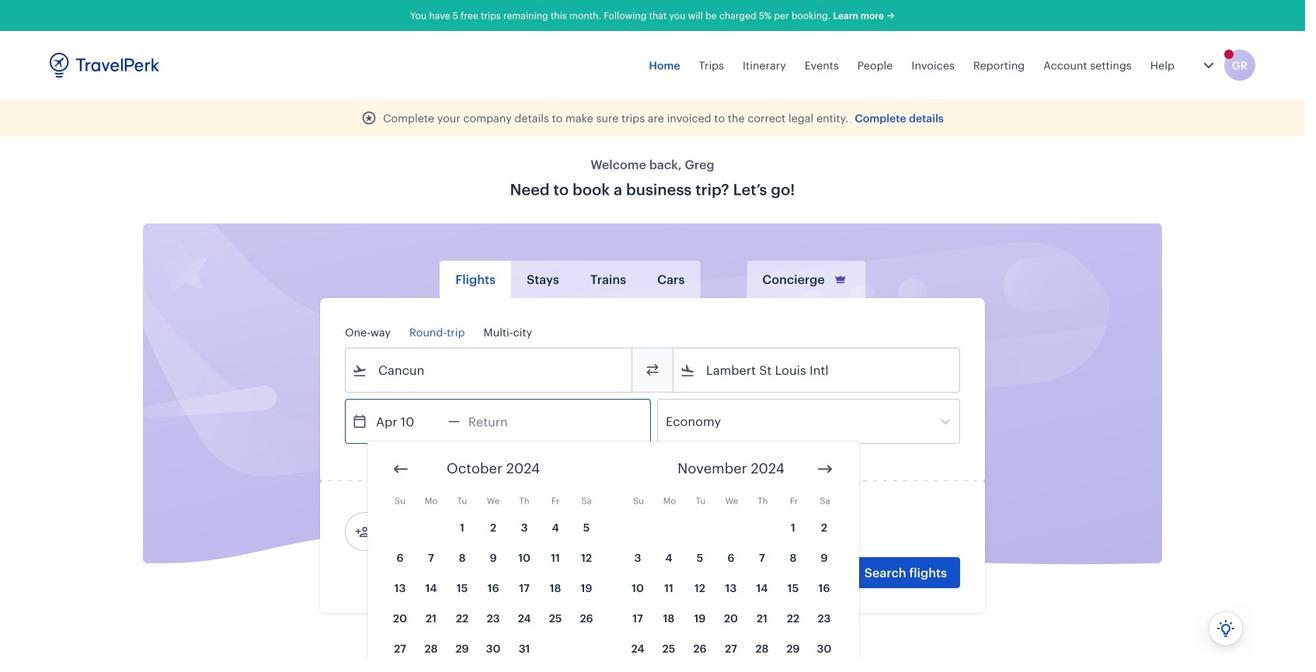 Task type: locate. For each thing, give the bounding box(es) containing it.
To search field
[[695, 358, 939, 383]]

move backward to switch to the previous month. image
[[392, 460, 410, 479]]

calendar application
[[368, 442, 1305, 659]]

Depart text field
[[368, 400, 448, 444]]

Return text field
[[460, 400, 541, 444]]



Task type: describe. For each thing, give the bounding box(es) containing it.
move forward to switch to the next month. image
[[816, 460, 835, 479]]

Add first traveler search field
[[371, 520, 532, 545]]

From search field
[[368, 358, 612, 383]]



